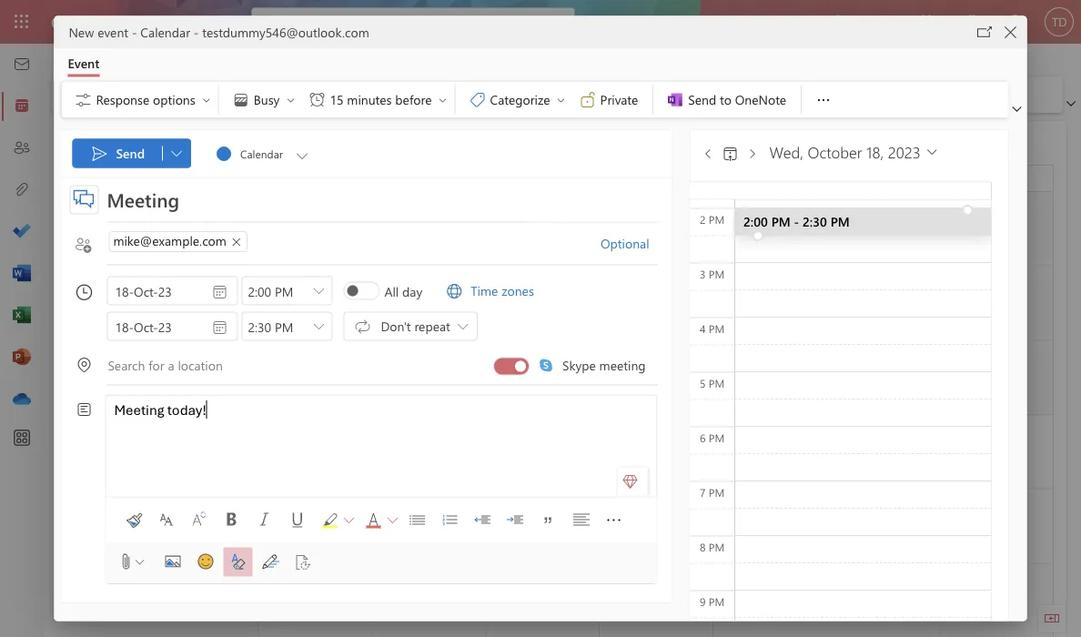 Task type: locate. For each thing, give the bounding box(es) containing it.
7 pm
[[700, 485, 725, 499]]

2 vertical spatial am
[[398, 373, 415, 387]]

26 button down 19 button
[[138, 286, 160, 308]]

1 vertical spatial 9
[[700, 594, 706, 609]]

03
[[380, 271, 394, 288], [721, 568, 735, 585]]

 down 22 button
[[211, 283, 229, 301]]

2 horizontal spatial 5
[[700, 376, 706, 390]]

0 horizontal spatial 28
[[143, 188, 155, 202]]

1 am from the top
[[398, 224, 415, 239]]

7 inside wed, october 18, 2023 document
[[700, 485, 706, 499]]

0 horizontal spatial 22
[[220, 264, 232, 279]]

0 vertical spatial 6
[[172, 213, 178, 228]]

 button
[[309, 277, 329, 305], [309, 313, 329, 340]]

3 inside wed, october 18, 2023 document
[[700, 266, 706, 281]]

2 s from the left
[[223, 162, 229, 177]]

friday element
[[162, 157, 188, 182]]

to right go
[[108, 396, 120, 413]]

5 button left end time 'text field'
[[215, 311, 237, 333]]

go to my booking page
[[88, 396, 222, 413]]

18
[[119, 264, 129, 279]]

list box containing my calendars
[[45, 431, 252, 543]]

31
[[380, 568, 394, 585]]

0 horizontal spatial calendar
[[88, 474, 138, 491]]

1 vertical spatial 26 button
[[138, 286, 160, 308]]

12 button
[[138, 235, 160, 257]]

08
[[948, 271, 962, 288]]

2 vertical spatial 10 am testdummy2
[[383, 373, 482, 387]]

11 right 10 button
[[118, 239, 130, 253]]

02 down 'more formatting options' icon
[[607, 568, 621, 585]]

5 button up 12 button
[[138, 209, 160, 231]]

1 vertical spatial 2 button
[[138, 311, 160, 333]]

5 left end time 'text field'
[[223, 315, 229, 330]]

send inside button
[[688, 91, 717, 108]]

2 horizontal spatial  button
[[1009, 100, 1026, 118]]

1 horizontal spatial 8
[[700, 539, 706, 554]]

9 down 8 pm
[[700, 594, 706, 609]]

 inside button
[[293, 146, 311, 164]]

13 down 4 pm
[[721, 345, 735, 362]]

testdummy2
[[418, 224, 482, 239], [418, 298, 482, 313], [418, 373, 482, 387]]

10 am testdummy2
[[383, 224, 482, 239], [383, 298, 482, 313], [383, 373, 482, 387]]

 left month
[[451, 86, 469, 104]]

october inside october 2023 button
[[87, 132, 134, 148]]

23 button
[[62, 286, 84, 308]]

1 vertical spatial  button
[[309, 313, 329, 340]]

1 inside button
[[121, 315, 127, 330]]

0 horizontal spatial 26
[[92, 188, 104, 202]]

repeat
[[415, 318, 450, 335]]

testdummy2 down repeat
[[418, 373, 482, 387]]

Select a calendar text field
[[233, 139, 292, 168]]

 inside  response options 
[[201, 95, 212, 106]]

meeting today!
[[114, 401, 207, 419]]

7
[[197, 213, 203, 228], [700, 485, 706, 499]]

font size image
[[184, 506, 213, 535]]

10 right 
[[92, 239, 104, 253]]

 down 
[[1013, 104, 1022, 113]]

my calendars
[[88, 440, 165, 457]]

5 down 4 pm
[[700, 376, 706, 390]]

18,
[[867, 141, 884, 162]]

- up view button
[[194, 24, 199, 41]]

saturday element
[[188, 157, 213, 182]]

sunday
[[948, 172, 983, 187]]

 inside wed, october 18, 2023 document
[[354, 317, 372, 335]]

2 button left 3 button
[[62, 209, 84, 231]]


[[461, 224, 476, 239], [461, 298, 476, 313], [354, 317, 372, 335], [461, 373, 476, 387]]

0 vertical spatial 15
[[330, 91, 344, 108]]

29 button
[[164, 184, 186, 206], [215, 286, 237, 308]]

26 right the align left image
[[607, 494, 621, 511]]

1 t from the left
[[95, 162, 101, 177]]

12 up 19 button
[[143, 239, 155, 253]]

0 horizontal spatial 4
[[121, 213, 127, 228]]

 inside  15 minutes before 
[[437, 95, 448, 106]]

7 for 7
[[197, 213, 203, 228]]

2 button right 1 button
[[138, 311, 160, 333]]

7 inside button
[[197, 213, 203, 228]]

22 inside button
[[220, 264, 232, 279]]

to left share
[[720, 91, 732, 108]]

0 vertical spatial 22
[[220, 264, 232, 279]]

repeating event image
[[461, 295, 476, 316], [461, 369, 476, 391]]

8 inside document
[[700, 539, 706, 554]]

0 horizontal spatial 25
[[67, 188, 79, 202]]

0 horizontal spatial 30
[[267, 568, 280, 585]]

0 horizontal spatial 25 button
[[62, 184, 84, 206]]


[[377, 86, 396, 104]]

testdummy2 up  at the left top of page
[[418, 224, 482, 239]]

7 right 6 "button"
[[197, 213, 203, 228]]

 time zones
[[445, 282, 534, 300]]

6 for 6 pm
[[700, 430, 706, 445]]

1 vertical spatial 27 button
[[164, 286, 186, 308]]

2 left 3 button
[[70, 213, 76, 228]]

0 horizontal spatial 29 button
[[164, 184, 186, 206]]

0 vertical spatial 8
[[223, 213, 229, 228]]

13 right 12 button
[[169, 239, 181, 253]]

10 am testdummy2 up repeat
[[383, 298, 482, 313]]

hide formatting options image
[[223, 548, 253, 577]]

2 pm
[[700, 212, 725, 226]]

pm down 8 pm
[[709, 594, 725, 609]]

event button
[[54, 49, 113, 77]]

1 vertical spatial 6
[[700, 430, 706, 445]]

all
[[385, 282, 399, 299]]

pm down 4 pm
[[709, 376, 725, 390]]

2 horizontal spatial 26
[[607, 494, 621, 511]]

1 horizontal spatial 25 button
[[113, 286, 135, 308]]

1 horizontal spatial 22
[[948, 420, 962, 437]]

to inside document
[[720, 91, 732, 108]]

2  button from the top
[[309, 313, 329, 340]]

1 horizontal spatial 28
[[194, 289, 206, 304]]

send to onenote
[[688, 91, 787, 108]]

1 for 1 nov
[[494, 568, 501, 585]]

 button down 
[[1009, 100, 1026, 118]]

10 button
[[87, 235, 109, 257]]

26 up 3 button
[[92, 188, 104, 202]]

0 horizontal spatial  button
[[53, 127, 82, 153]]

13 inside button
[[169, 239, 181, 253]]

event
[[68, 54, 100, 71]]

am down the add details for the event text field
[[398, 224, 415, 239]]

all day image
[[347, 285, 358, 296]]

2 t from the left
[[146, 162, 152, 177]]

27 up 8 pm
[[721, 494, 735, 511]]

testdummy2 up repeat
[[418, 298, 482, 313]]

tags group
[[459, 81, 649, 118]]

1 vertical spatial 26
[[143, 289, 155, 304]]

- left 2:30 at the top
[[794, 213, 799, 230]]

25 button
[[62, 184, 84, 206], [113, 286, 135, 308]]

1 vertical spatial 22
[[948, 420, 962, 437]]

7 button
[[189, 209, 211, 231]]

29
[[169, 188, 181, 202], [721, 197, 735, 213], [220, 289, 232, 304], [948, 494, 962, 511]]

skype meeting image
[[515, 361, 526, 372]]

- for 2:00
[[794, 213, 799, 230]]

8 for 8 pm
[[700, 539, 706, 554]]

before
[[395, 91, 432, 108]]

0 horizontal spatial 21
[[194, 264, 206, 279]]

am down don't repeat
[[398, 373, 415, 387]]

1 horizontal spatial 30
[[834, 197, 848, 213]]

6 inside "button"
[[172, 213, 178, 228]]

new event - calendar - testdummy546@outlook.com
[[69, 24, 369, 41]]

more apps image
[[13, 430, 31, 448]]

 left 
[[556, 95, 567, 106]]

send up the w
[[116, 145, 145, 162]]

sunday element
[[213, 157, 239, 182]]

1 for 1
[[121, 315, 127, 330]]


[[745, 147, 760, 161]]

1 horizontal spatial to
[[720, 91, 732, 108]]

4 inside button
[[121, 213, 127, 228]]

tab list containing home
[[90, 44, 262, 72]]

 button up m
[[53, 127, 82, 153]]

30
[[834, 197, 848, 213], [267, 568, 280, 585]]

pm down 2 pm
[[709, 266, 725, 281]]

0 vertical spatial 23
[[67, 289, 79, 304]]

8
[[223, 213, 229, 228], [700, 539, 706, 554]]

9 left 10 button
[[70, 239, 76, 253]]

22
[[220, 264, 232, 279], [948, 420, 962, 437]]

1 horizontal spatial october
[[808, 141, 862, 162]]

0 horizontal spatial 2023
[[138, 132, 166, 148]]

12 inside button
[[143, 239, 155, 253]]

8 inside button
[[223, 213, 229, 228]]

1 s from the left
[[197, 162, 203, 177]]

1 horizontal spatial 26 button
[[138, 286, 160, 308]]

 button
[[998, 20, 1024, 45]]

25 for top 25 button
[[67, 188, 79, 202]]

23
[[67, 289, 79, 304], [267, 494, 280, 511]]

2 left 2:00
[[700, 212, 706, 226]]

24 right 23 button
[[92, 289, 104, 304]]

 up monday
[[293, 146, 311, 164]]

28 for the leftmost 28 button
[[143, 188, 155, 202]]

pm for 6 pm
[[709, 430, 725, 445]]

19
[[143, 264, 155, 279]]

25 left quote icon
[[494, 494, 508, 511]]

0 vertical spatial calendar
[[141, 24, 190, 41]]

1 vertical spatial 14
[[834, 345, 848, 362]]

go to my booking page button
[[45, 388, 252, 421]]

3 for 3
[[95, 213, 101, 228]]

13 button
[[164, 235, 186, 257]]

Start date text field
[[108, 277, 237, 305]]

0 horizontal spatial t
[[95, 162, 101, 177]]

 print
[[793, 86, 841, 104]]

0 vertical spatial 25 button
[[62, 184, 84, 206]]

tab list
[[90, 44, 262, 72]]

4 for 4 pm
[[700, 321, 706, 335]]

align left image
[[567, 506, 596, 535]]

pm down the 06 on the top of the page
[[709, 321, 725, 335]]

10 inside button
[[92, 239, 104, 253]]

 button for start time text field
[[309, 277, 329, 305]]

3 left the 06 on the top of the page
[[700, 266, 706, 281]]

25 button down m
[[62, 184, 84, 206]]

1 left "oct"
[[948, 197, 955, 213]]

repeating event image
[[461, 220, 476, 242]]

0 vertical spatial 21
[[194, 264, 206, 279]]

pm for 9 pm
[[709, 594, 725, 609]]

-
[[132, 24, 137, 41], [194, 24, 199, 41], [794, 213, 799, 230]]

new group
[[56, 76, 616, 113]]

1 horizontal spatial 15
[[330, 91, 344, 108]]

0 vertical spatial testdummy2
[[418, 224, 482, 239]]

calendar down my calendars
[[88, 474, 138, 491]]

 left my on the left bottom of the page
[[60, 443, 73, 456]]


[[445, 282, 464, 300]]

1 horizontal spatial  button
[[386, 506, 399, 535]]

0 horizontal spatial 7
[[197, 213, 203, 228]]

 up f
[[171, 148, 182, 159]]

zones
[[502, 282, 534, 299]]

 month
[[451, 86, 510, 104]]

booking
[[144, 396, 190, 413]]

6 up mike@example.com
[[172, 213, 178, 228]]

0 vertical spatial 7
[[197, 213, 203, 228]]

t inside thursday element
[[146, 162, 152, 177]]

4 inside wed, october 18, 2023 document
[[700, 321, 706, 335]]

2 vertical spatial 27
[[721, 494, 735, 511]]

20 inside 20 button
[[169, 264, 181, 279]]

s right friday element
[[197, 162, 203, 177]]

0 vertical spatial 5 button
[[138, 209, 160, 231]]

 button for the font color icon
[[386, 506, 399, 535]]

 private
[[579, 91, 638, 109]]

 button left 
[[162, 139, 191, 168]]

to
[[720, 91, 732, 108], [108, 396, 120, 413]]

calendar
[[141, 24, 190, 41], [88, 474, 138, 491]]

october up the tuesday element
[[87, 132, 134, 148]]

7 down 6 pm
[[700, 485, 706, 499]]

t right monday element
[[95, 162, 101, 177]]


[[815, 91, 833, 109]]

october
[[87, 132, 134, 148], [808, 141, 862, 162]]

1 left nov
[[494, 568, 501, 585]]

print
[[815, 86, 841, 103]]

8 for 8
[[223, 213, 229, 228]]

9 for 9 pm
[[700, 594, 706, 609]]

 button left all day icon
[[309, 277, 329, 305]]

28 button down the 21 button
[[189, 286, 211, 308]]

1 vertical spatial 15
[[220, 239, 232, 253]]

3 left 4 button
[[95, 213, 101, 228]]

t inside the tuesday element
[[95, 162, 101, 177]]

 button
[[289, 548, 318, 577]]

pm for 2:00 pm - 2:30 pm
[[771, 213, 790, 230]]

29 button down 22 button
[[215, 286, 237, 308]]

3 inside 3 button
[[95, 213, 101, 228]]

1 horizontal spatial 14
[[834, 345, 848, 362]]

calendar up view
[[141, 24, 190, 41]]

powerpoint image
[[13, 349, 31, 367]]

october inside wed, october 18, 2023 document
[[808, 141, 862, 162]]

25 button down 18 button
[[113, 286, 135, 308]]

 button
[[1009, 100, 1026, 118], [343, 506, 355, 535], [386, 506, 399, 535]]

tuesday element
[[86, 157, 111, 182]]

share group
[[710, 76, 852, 113]]

week
[[329, 86, 357, 103]]

20 right 19 button
[[169, 264, 181, 279]]

october up "saturday"
[[808, 141, 862, 162]]

0 vertical spatial 11
[[118, 239, 130, 253]]

2 repeating event image from the top
[[461, 369, 476, 391]]

1 vertical spatial 8
[[700, 539, 706, 554]]

8 down '7 pm'
[[700, 539, 706, 554]]

10 am testdummy2 down repeat: field at the left
[[383, 373, 482, 387]]

9 inside wed, october 18, 2023 document
[[700, 594, 706, 609]]

1 vertical spatial 
[[211, 283, 229, 301]]

to for send
[[720, 91, 732, 108]]

1 horizontal spatial 11
[[494, 345, 508, 362]]

list box
[[45, 431, 252, 543]]

pm down '7 pm'
[[709, 539, 725, 554]]

27 down 20 button
[[169, 289, 181, 304]]

0 horizontal spatial 13
[[169, 239, 181, 253]]

9
[[70, 239, 76, 253], [700, 594, 706, 609]]

pm left 2:00
[[709, 212, 725, 226]]

1 horizontal spatial 1
[[494, 568, 501, 585]]

24 left the bullets (⌘+.) image
[[380, 494, 394, 511]]

2 horizontal spatial 28
[[834, 494, 848, 511]]

0 horizontal spatial send
[[116, 145, 145, 162]]

2 horizontal spatial 15
[[948, 345, 962, 362]]

3
[[95, 213, 101, 228], [700, 266, 706, 281]]

pm down 6 pm
[[709, 485, 725, 499]]

1 horizontal spatial 9
[[700, 594, 706, 609]]

t right wednesday element
[[146, 162, 152, 177]]

9 pm
[[700, 594, 725, 609]]

 button
[[745, 137, 760, 166]]

27 up 4 button
[[118, 188, 130, 202]]

3 testdummy2 from the top
[[418, 373, 482, 387]]

10 am testdummy2 down the add details for the event text field
[[383, 224, 482, 239]]

0 vertical spatial 28
[[143, 188, 155, 202]]

Add a description or attach documents, press Alt+F10 to exit text field
[[114, 401, 649, 467]]

27 button up 4 button
[[113, 184, 135, 206]]

page
[[194, 396, 222, 413]]

6 up '7 pm'
[[700, 430, 706, 445]]

1 horizontal spatial 24
[[380, 494, 394, 511]]

8 button
[[215, 209, 237, 231]]

0 vertical spatial 03
[[380, 271, 394, 288]]

home
[[104, 49, 139, 66]]

0 vertical spatial 9
[[70, 239, 76, 253]]

meeting
[[600, 357, 646, 374]]

wed,
[[770, 141, 804, 162]]


[[59, 364, 74, 379]]

pm for 3 pm
[[709, 266, 725, 281]]

30 left 
[[267, 568, 280, 585]]

1 vertical spatial 28
[[194, 289, 206, 304]]

1 vertical spatial 24
[[380, 494, 394, 511]]

0 vertical spatial 14
[[194, 239, 206, 253]]

9 inside 9 button
[[70, 239, 76, 253]]

wed, october 18, 2023 dialog
[[0, 0, 1081, 637]]

5 pm
[[700, 376, 725, 390]]

october 2023 button
[[78, 127, 188, 153]]

insert pictures inline image
[[158, 548, 187, 577]]

pm up '7 pm'
[[709, 430, 725, 445]]

cell
[[60, 259, 86, 284], [86, 259, 111, 284], [60, 310, 86, 335], [86, 310, 111, 335], [162, 310, 188, 335], [188, 310, 213, 335]]

12 right skype
[[607, 345, 621, 362]]

to do image
[[13, 223, 31, 241]]

2023 inside button
[[138, 132, 166, 148]]


[[220, 135, 231, 146]]

5 inside wed, october 18, 2023 document
[[700, 376, 706, 390]]

0 horizontal spatial 3
[[95, 213, 101, 228]]

27 button
[[113, 184, 135, 206], [164, 286, 186, 308]]

0 horizontal spatial to
[[108, 396, 120, 413]]

25 down 18 button
[[118, 289, 130, 304]]

tuesday
[[380, 172, 418, 187]]

14 down 07
[[834, 345, 848, 362]]

2 horizontal spatial 25
[[494, 494, 508, 511]]

None field
[[215, 139, 312, 168]]

1 vertical spatial 5
[[223, 315, 229, 330]]

4 up 5 pm
[[700, 321, 706, 335]]

3 for 3 pm
[[700, 266, 706, 281]]

0 horizontal spatial 24
[[92, 289, 104, 304]]

2 for 2 button to the right
[[146, 315, 152, 330]]

pm for 4 pm
[[709, 321, 725, 335]]

02 up end time 'text field'
[[267, 271, 280, 288]]

15 right ''
[[330, 91, 344, 108]]

 right the busy
[[285, 95, 296, 106]]

1 horizontal spatial send
[[688, 91, 717, 108]]

03 up 9 pm
[[721, 568, 735, 585]]

2 inside document
[[700, 212, 706, 226]]

22 button
[[215, 260, 237, 282]]

2 10 am testdummy2 from the top
[[383, 298, 482, 313]]

0 horizontal spatial 1
[[121, 315, 127, 330]]

decrease indent image
[[468, 506, 497, 535]]

my
[[123, 396, 140, 413]]

20 down 5 pm
[[721, 420, 735, 437]]

2 right 1 button
[[146, 315, 152, 330]]

send left 
[[688, 91, 717, 108]]

11
[[118, 239, 130, 253], [494, 345, 508, 362]]


[[701, 147, 716, 161]]

1 vertical spatial 3
[[700, 266, 706, 281]]

1  button from the top
[[309, 277, 329, 305]]

0 horizontal spatial 15
[[220, 239, 232, 253]]

6 inside wed, october 18, 2023 document
[[700, 430, 706, 445]]

1 vertical spatial 02
[[607, 568, 621, 585]]


[[59, 474, 75, 489]]

End time text field
[[243, 313, 309, 340]]

4 up 11 button
[[121, 213, 127, 228]]

Invite attendees text field
[[107, 231, 589, 256]]

onenote
[[735, 91, 787, 108]]

1 horizontal spatial 26
[[143, 289, 155, 304]]

6 for 6
[[172, 213, 178, 228]]

0 horizontal spatial 9
[[70, 239, 76, 253]]

03 left day
[[380, 271, 394, 288]]

monday element
[[60, 157, 86, 182]]

10
[[383, 224, 395, 239], [92, 239, 104, 253], [383, 298, 395, 313], [383, 373, 395, 387]]

0 vertical spatial  button
[[309, 277, 329, 305]]

calendar inside wed, october 18, 2023 document
[[141, 24, 190, 41]]



Task type: describe. For each thing, give the bounding box(es) containing it.
help
[[222, 49, 248, 66]]

0 vertical spatial 02
[[267, 271, 280, 288]]

1 vertical spatial 28 button
[[189, 286, 211, 308]]

2 for the top 2 button
[[70, 213, 76, 228]]

monday
[[267, 172, 306, 187]]

06
[[721, 271, 735, 288]]

10 down the add details for the event text field
[[383, 224, 395, 239]]

14 inside button
[[194, 239, 206, 253]]

2 vertical spatial 25
[[494, 494, 508, 511]]

1 vertical spatial 20
[[721, 420, 735, 437]]

0 vertical spatial 2 button
[[62, 209, 84, 231]]

 left the bullets (⌘+.) image
[[387, 515, 398, 526]]

m
[[68, 162, 78, 177]]

 left the font color icon
[[344, 515, 354, 526]]

format painter image
[[119, 506, 148, 535]]

share
[[741, 86, 773, 103]]

people image
[[13, 139, 31, 157]]


[[296, 555, 311, 569]]

wed, october 18, 2023 document
[[0, 0, 1081, 637]]

 for end time 'text field'
[[211, 318, 229, 336]]

2:00 pm - 2:30 pm
[[743, 213, 850, 230]]

10 down don't on the left of page
[[383, 373, 395, 387]]

options group
[[223, 81, 451, 118]]

private
[[600, 91, 638, 108]]

thursday
[[607, 172, 650, 187]]

add calendar
[[88, 363, 163, 380]]

wednesday element
[[111, 157, 137, 182]]

7 for 7 pm
[[700, 485, 706, 499]]

1 horizontal spatial 13
[[721, 345, 735, 362]]

23 inside 23 button
[[67, 289, 79, 304]]

10 up don't on the left of page
[[383, 298, 395, 313]]

meeting
[[114, 401, 164, 419]]

options
[[153, 91, 195, 108]]

pm right 2:30 at the top
[[830, 213, 850, 230]]

1 for 1 oct
[[948, 197, 955, 213]]

 button
[[716, 137, 745, 166]]

2 am from the top
[[398, 298, 415, 313]]


[[623, 474, 638, 488]]

files image
[[13, 181, 31, 199]]


[[722, 144, 740, 162]]

underline (⌘+u) image
[[283, 506, 312, 535]]

s for sunday element
[[223, 162, 229, 177]]


[[215, 144, 233, 162]]

bullets (⌘+.) image
[[403, 506, 432, 535]]

don't
[[381, 318, 411, 335]]

view
[[167, 49, 194, 66]]

1 horizontal spatial  button
[[162, 139, 191, 168]]

1 horizontal spatial 03
[[721, 568, 735, 585]]

1 vertical spatial 29 button
[[215, 286, 237, 308]]

4 for 4
[[121, 213, 127, 228]]

font color image
[[359, 506, 388, 535]]

Repeat: field
[[375, 317, 476, 336]]

 week
[[377, 86, 431, 104]]

friday
[[721, 172, 749, 187]]

 15 minutes before 
[[308, 91, 448, 109]]


[[90, 144, 109, 162]]

pm for 8 pm
[[709, 539, 725, 554]]

list box inside wed, october 18, 2023 application
[[45, 431, 252, 543]]

outlook link
[[51, 0, 105, 44]]

calendar
[[115, 363, 163, 380]]

3 pm
[[700, 266, 725, 281]]

pm for 2 pm
[[709, 212, 725, 226]]

1 vertical spatial 30
[[267, 568, 280, 585]]

18 cell
[[111, 259, 137, 284]]

excel image
[[13, 307, 31, 325]]

1 horizontal spatial 21
[[834, 420, 848, 437]]

21 inside button
[[194, 264, 206, 279]]


[[793, 86, 811, 104]]

0 vertical spatial 26 button
[[87, 184, 109, 206]]

1 vertical spatial 27
[[169, 289, 181, 304]]

calendar image
[[13, 97, 31, 116]]

numbering (⌘+/) image
[[436, 506, 465, 535]]


[[62, 51, 81, 70]]

0 vertical spatial 29 button
[[164, 184, 186, 206]]

1 vertical spatial 23
[[267, 494, 280, 511]]

1 10 am testdummy2 from the top
[[383, 224, 482, 239]]

thursday element
[[137, 157, 162, 182]]

mike@example.com
[[113, 232, 227, 249]]

1 vertical spatial calendar
[[88, 474, 138, 491]]

3 10 am testdummy2 from the top
[[383, 373, 482, 387]]

editor image
[[256, 548, 285, 577]]

 inside  busy 
[[285, 95, 296, 106]]

add
[[88, 363, 112, 380]]

Start time text field
[[243, 277, 309, 305]]

14 button
[[189, 235, 211, 257]]


[[273, 86, 292, 104]]

1 horizontal spatial 2 button
[[138, 311, 160, 333]]

1 testdummy2 from the top
[[418, 224, 482, 239]]

25 for the bottommost 25 button
[[118, 289, 130, 304]]


[[74, 91, 92, 109]]

6 pm
[[700, 430, 725, 445]]

bold (⌘+b) image
[[217, 506, 246, 535]]

formatting options. list box
[[117, 498, 646, 542]]

mail image
[[13, 56, 31, 74]]

2 testdummy2 from the top
[[418, 298, 482, 313]]

left-rail-appbar navigation
[[4, 44, 40, 421]]

all
[[122, 518, 135, 535]]

go
[[88, 396, 105, 413]]


[[75, 355, 93, 373]]

t for thursday element at top left
[[146, 162, 152, 177]]

 inside " categorize "
[[556, 95, 567, 106]]

0 vertical spatial 26
[[92, 188, 104, 202]]

1 vertical spatial 5 button
[[215, 311, 237, 333]]

15 inside  15 minutes before 
[[330, 91, 344, 108]]

11 inside button
[[118, 239, 130, 253]]

insert emojis and gifs image
[[191, 548, 220, 577]]

0 vertical spatial 27
[[118, 188, 130, 202]]

tab list inside wed, october 18, 2023 application
[[90, 44, 262, 72]]

highlight image
[[315, 506, 344, 535]]

f
[[172, 162, 177, 177]]

don't repeat
[[381, 318, 450, 335]]

15 button
[[215, 235, 237, 257]]

0 vertical spatial 27 button
[[113, 184, 135, 206]]

2:00
[[743, 213, 768, 230]]

24 inside button
[[92, 289, 104, 304]]

quote image
[[534, 506, 563, 535]]

0 horizontal spatial 28 button
[[138, 184, 160, 206]]

day
[[402, 282, 423, 299]]

word image
[[13, 265, 31, 283]]

t for the tuesday element
[[95, 162, 101, 177]]

21 button
[[189, 260, 211, 282]]

 send
[[90, 144, 145, 162]]

 button for end time 'text field'
[[309, 313, 329, 340]]

0 vertical spatial 5
[[146, 213, 152, 228]]

send inside  send
[[116, 145, 145, 162]]

 for start time text field
[[211, 283, 229, 301]]

 inside new group
[[451, 86, 469, 104]]

mike@example.com button
[[109, 231, 247, 252]]

more formatting options image
[[599, 506, 628, 535]]

to for go
[[108, 396, 120, 413]]

15 inside button
[[220, 239, 232, 253]]

 response options 
[[74, 91, 212, 109]]

1 horizontal spatial 5
[[223, 315, 229, 330]]

show all
[[88, 518, 135, 535]]

1 nov
[[494, 568, 527, 585]]

skype
[[563, 357, 596, 374]]

 button
[[701, 137, 716, 166]]

font image
[[151, 506, 181, 535]]

 button for highlight icon
[[343, 506, 355, 535]]


[[579, 91, 597, 109]]

w
[[119, 162, 129, 177]]

 button
[[973, 20, 998, 45]]

1 vertical spatial 11
[[494, 345, 508, 362]]

time
[[471, 282, 498, 299]]

send to onenote button
[[657, 85, 798, 114]]

2023 inside document
[[888, 141, 921, 162]]


[[232, 91, 250, 109]]

04
[[494, 271, 508, 288]]

 button
[[188, 127, 213, 153]]

0 horizontal spatial 5 button
[[138, 209, 160, 231]]

6 button
[[164, 209, 186, 231]]

outlook banner
[[0, 0, 1081, 44]]

 up search for a location field
[[314, 321, 324, 332]]

End date text field
[[108, 313, 237, 340]]

pm for 5 pm
[[709, 376, 725, 390]]

show all button
[[45, 510, 252, 543]]

wed, october 18, 2023 application
[[0, 0, 1081, 637]]

0 vertical spatial 30
[[834, 197, 848, 213]]

28 for bottommost 28 button
[[194, 289, 206, 304]]


[[715, 15, 730, 29]]

outlook
[[51, 12, 105, 31]]

1 repeating event image from the top
[[461, 295, 476, 316]]

calendars
[[110, 440, 165, 457]]

none field containing 
[[215, 139, 312, 168]]

Search for a location field
[[107, 350, 490, 378]]

2 vertical spatial 15
[[948, 345, 962, 362]]

 inside wed, october 18, 2023 
[[925, 144, 940, 159]]

1 horizontal spatial -
[[194, 24, 199, 41]]

italic (⌘+i) image
[[250, 506, 279, 535]]

9 for 9
[[70, 239, 76, 253]]

today!
[[167, 401, 207, 419]]

 up m
[[60, 134, 73, 147]]

optional
[[601, 235, 650, 252]]

pm for 7 pm
[[709, 485, 725, 499]]

1 vertical spatial 12
[[607, 345, 621, 362]]

3 am from the top
[[398, 373, 415, 387]]

s for saturday element
[[197, 162, 203, 177]]

categorize
[[490, 91, 550, 108]]

week
[[399, 86, 431, 103]]


[[468, 91, 487, 109]]

 work week
[[273, 86, 357, 104]]

- for new
[[132, 24, 137, 41]]


[[308, 91, 326, 109]]

 button
[[213, 127, 239, 153]]


[[75, 282, 93, 300]]

 left all day icon
[[314, 285, 324, 296]]

increase indent image
[[501, 506, 530, 535]]

onedrive image
[[13, 391, 31, 409]]

11 button
[[113, 235, 135, 257]]

2:30
[[803, 213, 827, 230]]

Add details for the event text field
[[107, 178, 658, 222]]

1 vertical spatial 25 button
[[113, 286, 135, 308]]

8 pm
[[700, 539, 725, 554]]



Task type: vqa. For each thing, say whether or not it's contained in the screenshot.
 corresponding to the "end time" text field
yes



